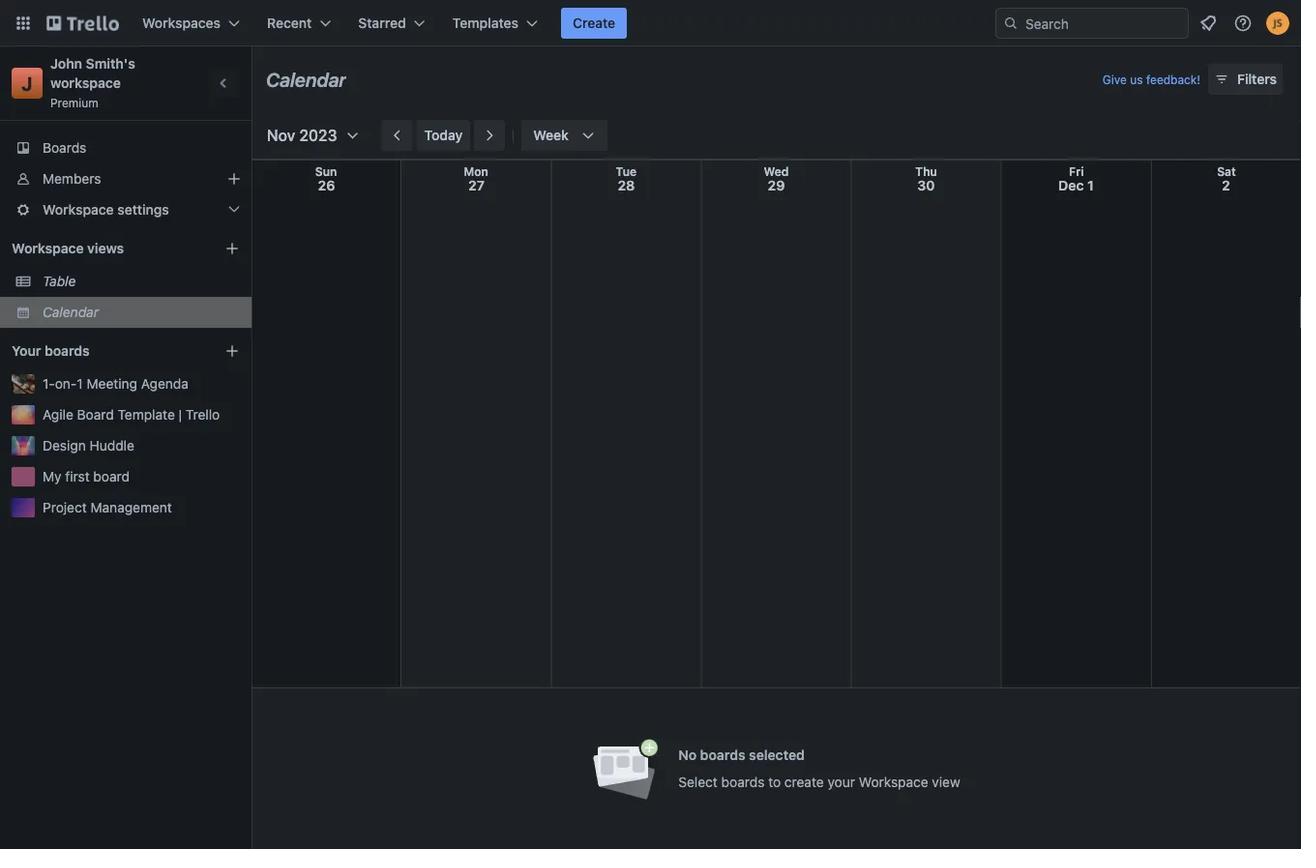 Task type: locate. For each thing, give the bounding box(es) containing it.
first
[[65, 469, 90, 485]]

calendar link
[[43, 303, 240, 322]]

today button
[[417, 120, 470, 151]]

project management link
[[43, 498, 240, 518]]

add board image
[[224, 343, 240, 359]]

dec
[[1059, 178, 1084, 194]]

project management
[[43, 500, 172, 516]]

sun
[[315, 165, 337, 179]]

workspace right your
[[859, 775, 929, 790]]

starred
[[358, 15, 406, 31]]

create
[[785, 775, 824, 790]]

29
[[768, 178, 785, 194]]

boards down no boards selected
[[721, 775, 765, 790]]

workspace up table
[[12, 240, 84, 256]]

members
[[43, 171, 101, 187]]

boards for no
[[700, 747, 746, 763]]

1 vertical spatial 1
[[77, 376, 83, 392]]

Search field
[[1019, 9, 1188, 38]]

1 right 1-
[[77, 376, 83, 392]]

boards
[[45, 343, 90, 359], [700, 747, 746, 763], [721, 775, 765, 790]]

trello
[[186, 407, 220, 423]]

my
[[43, 469, 61, 485]]

no boards selected
[[679, 747, 805, 763]]

2 vertical spatial workspace
[[859, 775, 929, 790]]

boards up on- at the top left of the page
[[45, 343, 90, 359]]

j link
[[12, 68, 43, 99]]

john smith (johnsmith38824343) image
[[1267, 12, 1290, 35]]

create a view image
[[224, 241, 240, 256]]

selected
[[749, 747, 805, 763]]

search image
[[1003, 15, 1019, 31]]

|
[[179, 407, 182, 423]]

week
[[533, 127, 569, 143]]

28
[[618, 178, 635, 194]]

2
[[1222, 178, 1231, 194]]

john
[[50, 56, 82, 72]]

views
[[87, 240, 124, 256]]

no boards selected image
[[592, 738, 659, 800]]

create button
[[561, 8, 627, 39]]

recent
[[267, 15, 312, 31]]

to
[[768, 775, 781, 790]]

calendar down table
[[43, 304, 99, 320]]

no
[[679, 747, 697, 763]]

1 right dec
[[1088, 178, 1094, 194]]

1
[[1088, 178, 1094, 194], [77, 376, 83, 392]]

dec 1
[[1059, 178, 1094, 194]]

1 vertical spatial workspace
[[12, 240, 84, 256]]

recent button
[[255, 8, 343, 39]]

boards for your
[[45, 343, 90, 359]]

table link
[[43, 272, 240, 291]]

workspace down members
[[43, 202, 114, 218]]

give
[[1103, 73, 1127, 86]]

0 vertical spatial boards
[[45, 343, 90, 359]]

settings
[[117, 202, 169, 218]]

workspace
[[43, 202, 114, 218], [12, 240, 84, 256], [859, 775, 929, 790]]

board
[[93, 469, 130, 485]]

filters button
[[1209, 64, 1283, 95]]

project
[[43, 500, 87, 516]]

workspaces
[[142, 15, 221, 31]]

agile
[[43, 407, 73, 423]]

2 vertical spatial boards
[[721, 775, 765, 790]]

table
[[43, 273, 76, 289]]

starred button
[[347, 8, 437, 39]]

1 horizontal spatial 1
[[1088, 178, 1094, 194]]

your
[[12, 343, 41, 359]]

agenda
[[141, 376, 189, 392]]

0 horizontal spatial calendar
[[43, 304, 99, 320]]

1 vertical spatial boards
[[700, 747, 746, 763]]

nov
[[267, 126, 295, 145]]

filters
[[1238, 71, 1277, 87]]

workspace for workspace settings
[[43, 202, 114, 218]]

0 vertical spatial workspace
[[43, 202, 114, 218]]

0 vertical spatial calendar
[[266, 68, 347, 90]]

calendar down recent "popup button"
[[266, 68, 347, 90]]

thu
[[916, 165, 937, 179]]

feedback!
[[1146, 73, 1201, 86]]

workspace inside popup button
[[43, 202, 114, 218]]

calendar
[[266, 68, 347, 90], [43, 304, 99, 320]]

boards right no in the right of the page
[[700, 747, 746, 763]]

fri
[[1069, 165, 1084, 179]]

1-on-1 meeting agenda link
[[43, 374, 240, 394]]

0 notifications image
[[1197, 12, 1220, 35]]

week button
[[522, 120, 607, 151]]

view
[[932, 775, 961, 790]]

members link
[[0, 164, 252, 194]]



Task type: vqa. For each thing, say whether or not it's contained in the screenshot.
Premium
yes



Task type: describe. For each thing, give the bounding box(es) containing it.
smith's
[[86, 56, 135, 72]]

j
[[22, 72, 33, 94]]

workspace navigation collapse icon image
[[211, 70, 238, 97]]

on-
[[55, 376, 77, 392]]

workspace for workspace views
[[12, 240, 84, 256]]

Calendar text field
[[266, 61, 347, 98]]

huddle
[[90, 438, 134, 454]]

management
[[90, 500, 172, 516]]

your
[[828, 775, 855, 790]]

agile board template | trello link
[[43, 405, 240, 425]]

30
[[918, 178, 935, 194]]

my first board
[[43, 469, 130, 485]]

2023
[[299, 126, 337, 145]]

your boards with 5 items element
[[12, 340, 195, 363]]

nov 2023
[[267, 126, 337, 145]]

john smith's workspace premium
[[50, 56, 139, 109]]

design huddle
[[43, 438, 134, 454]]

john smith's workspace link
[[50, 56, 139, 91]]

workspace views
[[12, 240, 124, 256]]

create
[[573, 15, 616, 31]]

meeting
[[87, 376, 137, 392]]

premium
[[50, 96, 98, 109]]

mon
[[464, 165, 489, 179]]

board
[[77, 407, 114, 423]]

sat
[[1217, 165, 1236, 179]]

design
[[43, 438, 86, 454]]

give us feedback!
[[1103, 73, 1201, 86]]

primary element
[[0, 0, 1301, 46]]

select
[[679, 775, 718, 790]]

boards link
[[0, 133, 252, 164]]

workspace settings button
[[0, 194, 252, 225]]

design huddle link
[[43, 436, 240, 456]]

give us feedback! link
[[1103, 73, 1201, 86]]

workspace settings
[[43, 202, 169, 218]]

26
[[318, 178, 335, 194]]

tue
[[616, 165, 637, 179]]

1 horizontal spatial calendar
[[266, 68, 347, 90]]

boards
[[43, 140, 86, 156]]

1 vertical spatial calendar
[[43, 304, 99, 320]]

us
[[1130, 73, 1143, 86]]

0 vertical spatial 1
[[1088, 178, 1094, 194]]

templates button
[[441, 8, 550, 39]]

1-
[[43, 376, 55, 392]]

today
[[424, 127, 463, 143]]

my first board link
[[43, 467, 240, 487]]

open information menu image
[[1234, 14, 1253, 33]]

workspace
[[50, 75, 121, 91]]

0 horizontal spatial 1
[[77, 376, 83, 392]]

your boards
[[12, 343, 90, 359]]

wed
[[764, 165, 789, 179]]

templates
[[453, 15, 519, 31]]

agile board template | trello
[[43, 407, 220, 423]]

1-on-1 meeting agenda
[[43, 376, 189, 392]]

boards for select
[[721, 775, 765, 790]]

workspaces button
[[131, 8, 252, 39]]

27
[[468, 178, 485, 194]]

select boards to create your workspace view
[[679, 775, 961, 790]]

nov 2023 button
[[259, 120, 360, 151]]

template
[[118, 407, 175, 423]]

back to home image
[[46, 8, 119, 39]]



